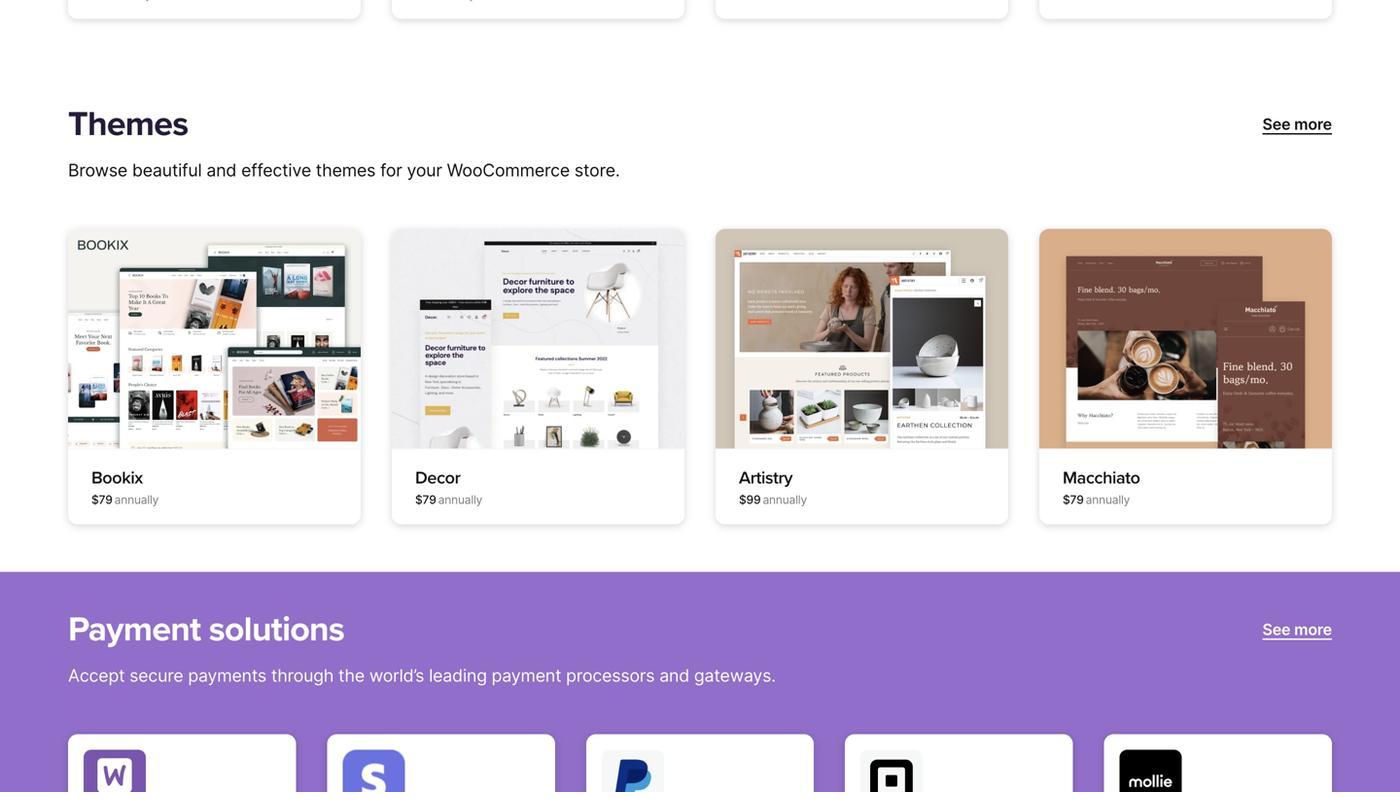 Task type: vqa. For each thing, say whether or not it's contained in the screenshot.


Task type: locate. For each thing, give the bounding box(es) containing it.
2 see more link from the top
[[1263, 618, 1332, 642]]

see more for themes
[[1263, 115, 1332, 134]]

browse beautiful and effective themes for your woocommerce store.
[[68, 160, 620, 181]]

0 horizontal spatial $79
[[91, 493, 112, 507]]

see
[[1263, 115, 1291, 134], [1263, 620, 1291, 639]]

0 vertical spatial see more link
[[1263, 113, 1332, 136]]

0 vertical spatial see more
[[1263, 115, 1332, 134]]

bookix link
[[91, 468, 143, 489]]

and left "gateways."
[[659, 666, 690, 686]]

1 vertical spatial see
[[1263, 620, 1291, 639]]

0 horizontal spatial and
[[207, 160, 237, 181]]

annually for artistry
[[763, 493, 807, 507]]

effective
[[241, 160, 311, 181]]

annually inside decor $79 annually
[[438, 493, 482, 507]]

see more link for themes
[[1263, 113, 1332, 136]]

annually down macchiato
[[1086, 493, 1130, 507]]

accept
[[68, 666, 125, 686]]

payment solutions
[[68, 609, 344, 650]]

solutions
[[209, 609, 344, 650]]

annually inside macchiato $79 annually
[[1086, 493, 1130, 507]]

and right beautiful
[[207, 160, 237, 181]]

decor
[[415, 468, 460, 489]]

0 vertical spatial see
[[1263, 115, 1291, 134]]

store.
[[575, 160, 620, 181]]

themes
[[316, 160, 376, 181]]

3 $79 from the left
[[1063, 493, 1084, 507]]

more
[[1294, 115, 1332, 134], [1294, 620, 1332, 639]]

gateways.
[[694, 666, 776, 686]]

$79 down decor link
[[415, 493, 436, 507]]

annually for bookix
[[114, 493, 159, 507]]

payment
[[68, 609, 201, 650]]

more for payment solutions
[[1294, 620, 1332, 639]]

2 more from the top
[[1294, 620, 1332, 639]]

decor link
[[415, 468, 460, 489]]

your
[[407, 160, 442, 181]]

1 more from the top
[[1294, 115, 1332, 134]]

macchiato
[[1063, 468, 1140, 489]]

see more link
[[1263, 113, 1332, 136], [1263, 618, 1332, 642]]

3 annually from the left
[[763, 493, 807, 507]]

1 vertical spatial see more link
[[1263, 618, 1332, 642]]

bookix $79 annually
[[91, 468, 159, 507]]

2 $79 from the left
[[415, 493, 436, 507]]

1 vertical spatial more
[[1294, 620, 1332, 639]]

$99
[[739, 493, 761, 507]]

1 vertical spatial and
[[659, 666, 690, 686]]

the
[[338, 666, 365, 686]]

2 horizontal spatial $79
[[1063, 493, 1084, 507]]

annually for decor
[[438, 493, 482, 507]]

annually inside bookix $79 annually
[[114, 493, 159, 507]]

processors
[[566, 666, 655, 686]]

$79 inside macchiato $79 annually
[[1063, 493, 1084, 507]]

1 see more link from the top
[[1263, 113, 1332, 136]]

annually down 'artistry' link
[[763, 493, 807, 507]]

1 annually from the left
[[114, 493, 159, 507]]

1 vertical spatial see more
[[1263, 620, 1332, 639]]

$79 down macchiato
[[1063, 493, 1084, 507]]

annually down decor
[[438, 493, 482, 507]]

see for themes
[[1263, 115, 1291, 134]]

$79 down 'bookix' link
[[91, 493, 112, 507]]

1 horizontal spatial $79
[[415, 493, 436, 507]]

see for payment solutions
[[1263, 620, 1291, 639]]

2 see more from the top
[[1263, 620, 1332, 639]]

0 vertical spatial more
[[1294, 115, 1332, 134]]

see more
[[1263, 115, 1332, 134], [1263, 620, 1332, 639]]

$79 for decor
[[415, 493, 436, 507]]

accept secure payments through the world's leading payment processors and gateways.
[[68, 666, 781, 686]]

4 annually from the left
[[1086, 493, 1130, 507]]

annually down 'bookix' link
[[114, 493, 159, 507]]

$79
[[91, 493, 112, 507], [415, 493, 436, 507], [1063, 493, 1084, 507]]

annually inside artistry $99 annually
[[763, 493, 807, 507]]

payments
[[188, 666, 266, 686]]

macchiato $79 annually
[[1063, 468, 1140, 507]]

annually
[[114, 493, 159, 507], [438, 493, 482, 507], [763, 493, 807, 507], [1086, 493, 1130, 507]]

1 see more from the top
[[1263, 115, 1332, 134]]

$79 inside bookix $79 annually
[[91, 493, 112, 507]]

$79 for macchiato
[[1063, 493, 1084, 507]]

2 see from the top
[[1263, 620, 1291, 639]]

1 see from the top
[[1263, 115, 1291, 134]]

and
[[207, 160, 237, 181], [659, 666, 690, 686]]

1 $79 from the left
[[91, 493, 112, 507]]

artistry
[[739, 468, 793, 489]]

$79 inside decor $79 annually
[[415, 493, 436, 507]]

artistry link
[[739, 468, 793, 489]]

2 annually from the left
[[438, 493, 482, 507]]



Task type: describe. For each thing, give the bounding box(es) containing it.
decor $79 annually
[[415, 468, 482, 507]]

more for themes
[[1294, 115, 1332, 134]]

see more for payment solutions
[[1263, 620, 1332, 639]]

world's
[[369, 666, 424, 686]]

artistry $99 annually
[[739, 468, 807, 507]]

themes
[[68, 104, 188, 145]]

browse
[[68, 160, 127, 181]]

0 vertical spatial and
[[207, 160, 237, 181]]

1 horizontal spatial and
[[659, 666, 690, 686]]

woocommerce
[[447, 160, 570, 181]]

$79 for bookix
[[91, 493, 112, 507]]

payment
[[492, 666, 561, 686]]

see more link for payment solutions
[[1263, 618, 1332, 642]]

secure
[[129, 666, 183, 686]]

through
[[271, 666, 334, 686]]

beautiful
[[132, 160, 202, 181]]

bookix
[[91, 468, 143, 489]]

leading
[[429, 666, 487, 686]]

macchiato link
[[1063, 468, 1140, 489]]

annually for macchiato
[[1086, 493, 1130, 507]]

for
[[380, 160, 402, 181]]



